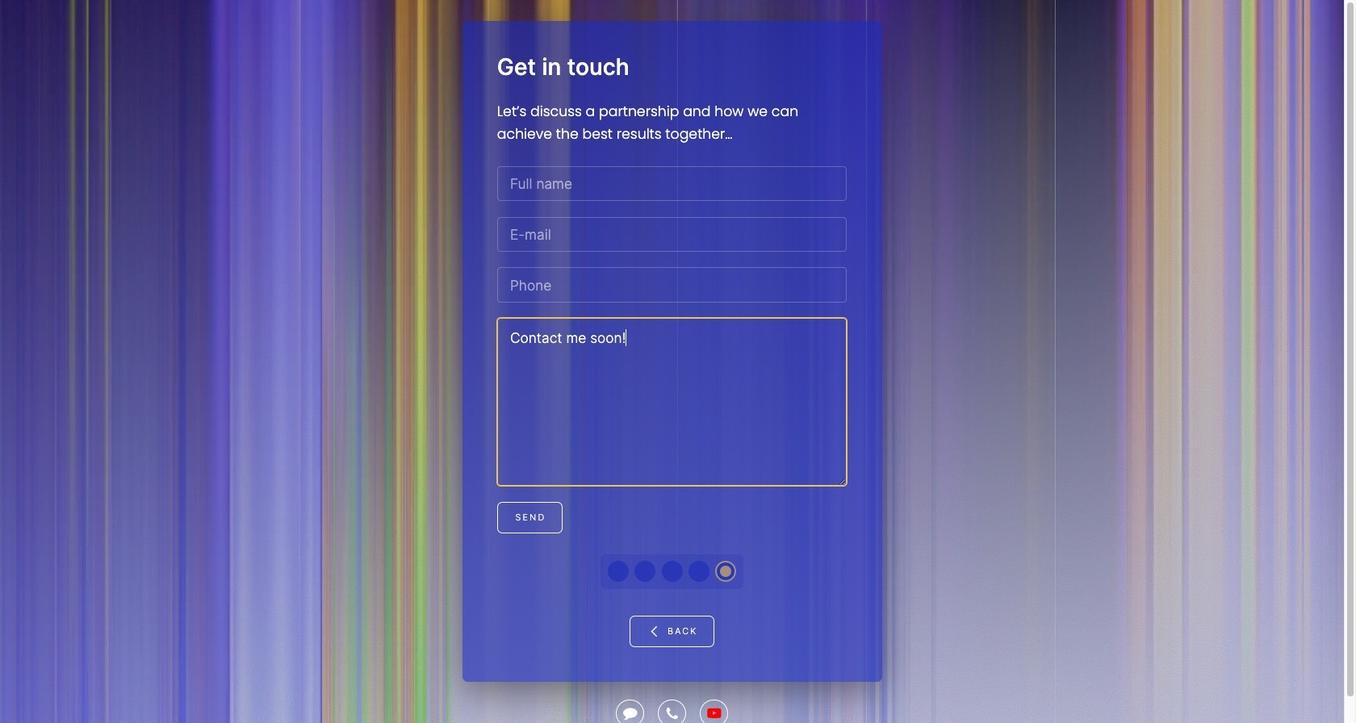Task type: describe. For each thing, give the bounding box(es) containing it.
E-mail email field
[[497, 217, 847, 252]]

Full name text field
[[497, 166, 847, 201]]

youtube image
[[706, 706, 722, 721]]



Task type: locate. For each thing, give the bounding box(es) containing it.
None radio
[[608, 561, 629, 582], [635, 561, 656, 582], [661, 561, 682, 582], [688, 561, 709, 582], [715, 561, 736, 582], [608, 561, 629, 582], [635, 561, 656, 582], [661, 561, 682, 582], [688, 561, 709, 582], [715, 561, 736, 582]]

message image
[[622, 706, 638, 721]]

Phone telephone field
[[497, 268, 847, 303]]

Message text field
[[497, 318, 847, 486]]

phone image
[[664, 706, 680, 721]]



